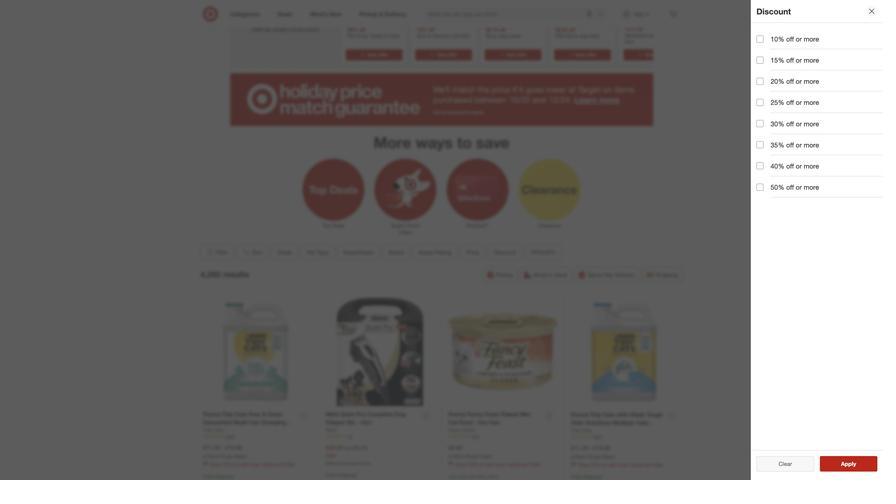 Task type: describe. For each thing, give the bounding box(es) containing it.
free down when
[[326, 473, 336, 479]]

off for 15% off arm & hammer cat litter
[[428, 27, 434, 33]]

guest
[[418, 249, 433, 256]]

free down $11.49 - $19.69 at baton rouge siegen
[[571, 475, 581, 481]]

15% off arm & hammer cat litter
[[417, 27, 470, 39]]

$0.50 off milk-bone dog treat
[[555, 27, 599, 39]]

20% inside 20% off pet food, treats & litter
[[347, 27, 357, 33]]

top deals
[[323, 223, 344, 229]]

litter for purina tidy cats free & clean unscented multi-cat clumping litter
[[286, 462, 295, 468]]

at inside $11.49 - $19.89 at baton rouge siegen
[[203, 454, 207, 460]]

$11.49 for $11.49 - $19.89
[[203, 445, 220, 452]]

multi-
[[234, 419, 249, 426]]

with inside the purina tidy cats with glade tough odor solutions multiple cats clumping litter
[[617, 412, 628, 419]]

on for purina tidy cats with glade tough odor solutions multiple cats clumping litter
[[602, 463, 607, 469]]

20% inside discount dialog
[[771, 77, 784, 85]]

off for 50% off or more
[[786, 183, 794, 191]]

pet inside button
[[307, 249, 315, 256]]

match
[[452, 85, 475, 95]]

tidy inside the purina tidy cats with glade tough odor solutions multiple cats clumping litter
[[590, 412, 601, 419]]

and inside we'll match the price if it goes lower at target on items purchased between 10/22 and 12/24.
[[533, 95, 546, 105]]

0 vertical spatial deals
[[332, 223, 344, 229]]

save down treats
[[367, 52, 377, 58]]

guest rating button
[[412, 245, 457, 261]]

items
[[614, 85, 635, 95]]

$11.49 - $19.89 at baton rouge siegen
[[203, 445, 247, 460]]

offer for chew
[[656, 52, 665, 58]]

save offer button for chew
[[623, 50, 680, 61]]

tidy cats for clumping
[[571, 428, 592, 434]]

day
[[604, 272, 613, 279]]

pet inside 20% off pet food, treats & litter
[[347, 33, 354, 39]]

10%
[[771, 35, 784, 43]]

shop in store button
[[520, 268, 572, 283]]

* for purina tidy cats with glade tough odor solutions multiple cats clumping litter
[[601, 475, 603, 481]]

pet for baton
[[486, 462, 493, 468]]

target circle offers for pets
[[242, 0, 328, 21]]

pickup button
[[483, 268, 518, 283]]

purchased inside $39.99 reg $50.99 sale when purchased online
[[338, 461, 358, 467]]

clean
[[267, 411, 283, 418]]

$0.89
[[448, 445, 462, 452]]

tidy down unscented
[[203, 427, 212, 433]]

43 link
[[326, 434, 434, 440]]

shipping for purina tidy cats free & clean unscented multi-cat clumping litter
[[214, 474, 233, 480]]

15% off benebone dog chew toys
[[625, 26, 671, 45]]

20% for purina fancy feast flaked wet cat food - 3oz can
[[468, 462, 478, 468]]

food, for $19.69
[[617, 463, 629, 469]]

results
[[223, 270, 249, 279]]

or for 15%
[[796, 56, 802, 64]]

department
[[343, 249, 374, 256]]

or for 10%
[[796, 35, 802, 43]]

shipping button
[[643, 268, 683, 283]]

all
[[265, 25, 270, 32]]

discount button
[[488, 245, 522, 261]]

more for 25% off or more
[[804, 99, 819, 107]]

tidy cats link for clumping
[[571, 427, 592, 435]]

15% for 15% off benebone dog chew toys
[[625, 26, 635, 32]]

sort button
[[236, 245, 269, 261]]

$2.75
[[486, 27, 498, 33]]

15% for 15% off or more
[[771, 56, 784, 64]]

25% off or more checkbox
[[757, 99, 764, 106]]

- inside $11.49 - $19.89 at baton rouge siegen
[[222, 445, 224, 452]]

cats down unscented
[[214, 427, 224, 433]]

cats down glade at bottom
[[636, 420, 648, 427]]

fancy feast
[[448, 427, 475, 433]]

target inside "target circle offers for pets"
[[247, 0, 284, 6]]

35% off or more checkbox
[[757, 141, 764, 149]]

dog for treats
[[498, 33, 507, 39]]

save offer for dog
[[576, 52, 596, 58]]

tidy inside purina tidy cats free & clean unscented multi-cat clumping litter
[[222, 411, 233, 418]]

save down hammer
[[437, 52, 447, 58]]

ways
[[416, 133, 453, 152]]

price button
[[460, 245, 485, 261]]

& inside 20% off pet food, treats & litter
[[384, 33, 387, 39]]

tidy cats link for litter
[[203, 427, 224, 434]]

top deals link
[[297, 158, 370, 229]]

save offer for treats
[[506, 52, 527, 58]]

treats for purina tidy cats free & clean unscented multi-cat clumping litter
[[262, 462, 275, 468]]

for
[[281, 6, 297, 21]]

offers
[[399, 230, 412, 236]]

save 20% on pet food, treats and litter for baton
[[455, 462, 541, 468]]

& inside 15% off arm & hammer cat litter
[[427, 33, 430, 39]]

pets
[[301, 6, 328, 21]]

it
[[519, 85, 524, 95]]

circle inside "target circle offers for pets"
[[288, 0, 323, 6]]

25% off or more
[[771, 99, 819, 107]]

learn more
[[574, 95, 620, 105]]

target holiday price match guarantee image
[[230, 73, 653, 126]]

glade
[[630, 412, 645, 419]]

off for 30% off or more
[[786, 120, 794, 128]]

1 horizontal spatial free shipping *
[[326, 473, 357, 479]]

discount inside dialog
[[757, 6, 791, 16]]

on inside we'll match the price if it goes lower at target on items purchased between 10/22 and 12/24.
[[603, 85, 612, 95]]

pickup
[[496, 272, 513, 279]]

wahl for wahl quiet pro complete dog clipper kit - 12ct
[[326, 411, 339, 418]]

$11.49 for $11.49 - $19.69
[[571, 445, 588, 452]]

at inside $11.49 - $19.69 at baton rouge siegen
[[571, 455, 575, 460]]

type
[[316, 249, 328, 256]]

clipper
[[326, 419, 345, 426]]

purina tidy cats with glade tough odor solutions multiple cats clumping litter
[[571, 412, 663, 435]]

off for 25% off or more
[[786, 99, 794, 107]]

pro
[[356, 411, 366, 418]]

free shipping * for purina tidy cats free & clean unscented multi-cat clumping litter
[[203, 474, 235, 480]]

clumping inside the purina tidy cats with glade tough odor solutions multiple cats clumping litter
[[571, 428, 597, 435]]

1345 link
[[448, 434, 557, 440]]

save offer for hammer
[[437, 52, 457, 58]]

dog
[[395, 411, 406, 418]]

1 horizontal spatial shipping
[[337, 473, 356, 479]]

0 horizontal spatial feast
[[463, 427, 475, 433]]

30% off or more checkbox
[[757, 120, 764, 127]]

on for purina fancy feast flaked wet cat food - 3oz can
[[479, 462, 485, 468]]

25%
[[771, 99, 784, 107]]

sort
[[252, 249, 263, 256]]

treats for purina fancy feast flaked wet cat food - 3oz can
[[507, 462, 520, 468]]

view all target circle offers link
[[250, 23, 320, 34]]

save down $11.49 - $19.69 at baton rouge siegen
[[578, 463, 589, 469]]

2059 link
[[203, 434, 312, 440]]

when
[[326, 461, 337, 467]]

and for purina tidy cats free & clean unscented multi-cat clumping litter
[[276, 462, 284, 468]]

filter button
[[200, 245, 233, 261]]

10/22
[[509, 95, 530, 105]]

more for 20% off or more
[[804, 77, 819, 85]]

offer for hammer
[[448, 52, 457, 58]]

save offer button for dog
[[554, 50, 611, 61]]

and for purina tidy cats with glade tough odor solutions multiple cats clumping litter
[[644, 463, 652, 469]]

shop
[[533, 272, 547, 279]]

15% for 15% off arm & hammer cat litter
[[417, 27, 427, 33]]

view all target circle offers
[[251, 25, 319, 32]]

target inside target circle™ offers
[[390, 223, 404, 229]]

or for 30%
[[796, 120, 802, 128]]

- inside the wahl quiet pro complete dog clipper kit - 12ct
[[356, 419, 358, 426]]

rating
[[435, 249, 451, 256]]

complete
[[367, 411, 393, 418]]

benebone
[[625, 33, 648, 38]]

same day delivery button
[[575, 268, 640, 283]]

30% off or more
[[771, 120, 819, 128]]

toys
[[625, 39, 634, 45]]

brand
[[388, 249, 404, 256]]

cat inside purina tidy cats free & clean unscented multi-cat clumping litter
[[249, 419, 259, 426]]

we'll match the price if it goes lower at target on items purchased between 10/22 and 12/24.
[[433, 85, 635, 105]]

price
[[466, 249, 479, 256]]

only ships with $35 orders
[[448, 475, 499, 480]]

target right all in the top left of the page
[[272, 25, 287, 32]]

pet for $19.89
[[241, 462, 248, 468]]

pet type
[[307, 249, 328, 256]]

purina tidy cats with glade tough odor solutions multiple cats clumping litter link
[[571, 411, 663, 435]]

& inside purina tidy cats free & clean unscented multi-cat clumping litter
[[262, 411, 266, 418]]

purina for unscented
[[203, 411, 220, 418]]

we'll
[[433, 85, 450, 95]]

tidy down "odor" at the bottom right of the page
[[571, 428, 580, 434]]

12ct
[[360, 419, 371, 426]]

off for 40% off or more
[[786, 162, 794, 170]]

or for 25%
[[796, 99, 802, 107]]

15% off or more
[[771, 56, 819, 64]]

food, for baton
[[495, 462, 506, 468]]

* for purina tidy cats free & clean unscented multi-cat clumping litter
[[233, 474, 235, 480]]

apply button
[[820, 457, 877, 472]]

free inside purina tidy cats free & clean unscented multi-cat clumping litter
[[249, 411, 260, 418]]

more for 15% off or more
[[804, 56, 819, 64]]

purchased inside we'll match the price if it goes lower at target on items purchased between 10/22 and 12/24.
[[433, 95, 472, 105]]

treats inside $2.75 off busy dog treats
[[508, 33, 521, 39]]

save down $11.49 - $19.89 at baton rouge siegen
[[210, 462, 221, 468]]

litter inside purina tidy cats free & clean unscented multi-cat clumping litter
[[203, 427, 217, 435]]

off for 35% off or more
[[786, 141, 794, 149]]

treats
[[370, 33, 383, 39]]

off for 20% off or more
[[786, 77, 794, 85]]

more ways to save
[[374, 133, 509, 152]]

4,292
[[200, 270, 221, 279]]

50%
[[771, 183, 784, 191]]

clear
[[779, 461, 792, 468]]

only
[[448, 475, 457, 480]]

$19.69
[[593, 445, 610, 452]]



Task type: locate. For each thing, give the bounding box(es) containing it.
cats down "odor" at the bottom right of the page
[[582, 428, 592, 434]]

$39.99 reg $50.99 sale when purchased online
[[326, 445, 371, 467]]

offer
[[378, 52, 388, 58], [448, 52, 457, 58], [517, 52, 527, 58], [587, 52, 596, 58], [656, 52, 665, 58]]

off up 'bone'
[[569, 27, 575, 33]]

off inside $0.50 off milk-bone dog treat
[[569, 27, 575, 33]]

siegen inside $11.49 - $19.69 at baton rouge siegen
[[602, 455, 615, 460]]

1 vertical spatial feast
[[463, 427, 475, 433]]

litter down unscented
[[203, 427, 217, 435]]

- inside purina fancy feast flaked wet cat food - 3oz can
[[474, 419, 477, 426]]

deals button
[[272, 245, 298, 261]]

1 horizontal spatial cat
[[448, 419, 458, 426]]

search
[[594, 11, 611, 18]]

1 horizontal spatial purchased
[[433, 95, 472, 105]]

offer down chew
[[656, 52, 665, 58]]

save offer button for treats
[[346, 50, 402, 61]]

siegen for $11.49 - $19.69
[[602, 455, 615, 460]]

more down 20% off or more
[[804, 99, 819, 107]]

& right treats
[[384, 33, 387, 39]]

1 horizontal spatial offers
[[305, 25, 319, 32]]

clearance link
[[514, 158, 586, 229]]

off inside 15% off arm & hammer cat litter
[[428, 27, 434, 33]]

dog inside $0.50 off milk-bone dog treat
[[579, 33, 588, 39]]

dog left chew
[[649, 33, 658, 38]]

1 save offer button from the left
[[346, 50, 402, 61]]

purina up "odor" at the bottom right of the page
[[571, 412, 588, 419]]

0 vertical spatial with
[[617, 412, 628, 419]]

save offer for chew
[[645, 52, 665, 58]]

target circle™ offers
[[390, 223, 421, 236]]

offer for treats
[[517, 52, 527, 58]]

3 or from the top
[[796, 77, 802, 85]]

delivery
[[615, 272, 635, 279]]

$39.99
[[326, 445, 343, 452]]

cats up solutions
[[603, 412, 615, 419]]

more for 35% off or more
[[804, 141, 819, 149]]

litter inside the purina tidy cats with glade tough odor solutions multiple cats clumping litter
[[598, 428, 613, 435]]

target up 'offers'
[[390, 223, 404, 229]]

wahl down clipper
[[326, 427, 337, 433]]

or right "25%"
[[796, 99, 802, 107]]

same
[[588, 272, 602, 279]]

clumping
[[260, 419, 286, 426], [571, 428, 597, 435]]

save offer down $2.75 off busy dog treats
[[506, 52, 527, 58]]

20% off or more checkbox
[[757, 78, 764, 85]]

off down 10% off or more
[[786, 56, 794, 64]]

off for 10% off or more
[[786, 35, 794, 43]]

siegen up $35
[[479, 454, 492, 460]]

deals
[[332, 223, 344, 229], [278, 249, 292, 256]]

4 or from the top
[[796, 99, 802, 107]]

the
[[478, 85, 489, 95]]

top
[[323, 223, 331, 229]]

save offer button for hammer
[[415, 50, 472, 61]]

or right '40%'
[[796, 162, 802, 170]]

purina inside purina fancy feast flaked wet cat food - 3oz can
[[448, 411, 466, 418]]

litter inside 20% off pet food, treats & litter
[[388, 33, 400, 39]]

cat
[[249, 419, 259, 426], [448, 419, 458, 426]]

more up "15% off or more"
[[804, 35, 819, 43]]

0 horizontal spatial rouge
[[220, 454, 233, 460]]

2 horizontal spatial siegen
[[602, 455, 615, 460]]

rouge inside $0.89 at baton rouge siegen
[[466, 454, 478, 460]]

more down 10% off or more
[[804, 56, 819, 64]]

15% inside discount dialog
[[771, 56, 784, 64]]

baton down $0.89
[[453, 454, 464, 460]]

1 save offer from the left
[[367, 52, 388, 58]]

0 vertical spatial clumping
[[260, 419, 286, 426]]

deals right the top
[[332, 223, 344, 229]]

0 vertical spatial purchased
[[433, 95, 472, 105]]

2 horizontal spatial pet
[[609, 463, 616, 469]]

or right 10%
[[796, 35, 802, 43]]

3 save offer button from the left
[[485, 50, 541, 61]]

siegen inside $11.49 - $19.89 at baton rouge siegen
[[234, 454, 247, 460]]

5 or from the top
[[796, 120, 802, 128]]

save up ships
[[455, 462, 466, 468]]

offers inside "target circle offers for pets"
[[242, 6, 277, 21]]

on down $19.69
[[602, 463, 607, 469]]

free down $11.49 - $19.89 at baton rouge siegen
[[203, 474, 213, 480]]

between
[[475, 95, 507, 105]]

fancy inside purina fancy feast flaked wet cat food - 3oz can
[[467, 411, 483, 418]]

- inside $11.49 - $19.69 at baton rouge siegen
[[590, 445, 592, 452]]

off right 10%
[[786, 35, 794, 43]]

discount inside button
[[494, 249, 516, 256]]

on up $35
[[479, 462, 485, 468]]

off for $2.75 off busy dog treats
[[499, 27, 506, 33]]

litter down solutions
[[598, 428, 613, 435]]

purina tidy cats free & clean unscented multi-cat clumping litter
[[203, 411, 286, 435]]

off right 30%
[[786, 120, 794, 128]]

more right "learn" at the right of page
[[599, 95, 620, 105]]

5 offer from the left
[[656, 52, 665, 58]]

50% off or more checkbox
[[757, 184, 764, 191]]

offers up view
[[242, 6, 277, 21]]

0 horizontal spatial pet
[[241, 462, 248, 468]]

15% off or more checkbox
[[757, 57, 764, 64]]

30%
[[771, 120, 784, 128]]

save offer button down 15% off benebone dog chew toys
[[623, 50, 680, 61]]

learn
[[574, 95, 597, 105]]

tidy cats
[[203, 427, 224, 433], [571, 428, 592, 434]]

purina fancy feast flaked wet cat food - 3oz can
[[448, 411, 530, 426]]

0 horizontal spatial with
[[469, 475, 477, 480]]

food
[[459, 419, 473, 426]]

0 horizontal spatial deals
[[278, 249, 292, 256]]

1 vertical spatial pet
[[307, 249, 315, 256]]

0 horizontal spatial offers
[[242, 6, 277, 21]]

2 horizontal spatial purina
[[571, 412, 588, 419]]

5 save offer button from the left
[[623, 50, 680, 61]]

on for purina tidy cats free & clean unscented multi-cat clumping litter
[[234, 462, 239, 468]]

treats down 3072 link at the bottom of the page
[[630, 463, 643, 469]]

apply.
[[472, 109, 485, 115]]

cat inside purina fancy feast flaked wet cat food - 3oz can
[[448, 419, 458, 426]]

more for 10% off or more
[[804, 35, 819, 43]]

$0.50
[[555, 27, 567, 33]]

pet type button
[[301, 245, 334, 261]]

-
[[356, 419, 358, 426], [474, 419, 477, 426], [222, 445, 224, 452], [590, 445, 592, 452]]

clearance
[[538, 223, 561, 229]]

1 horizontal spatial fancy
[[467, 411, 483, 418]]

off
[[636, 26, 643, 32], [359, 27, 365, 33], [428, 27, 434, 33], [499, 27, 506, 33], [569, 27, 575, 33], [786, 35, 794, 43], [786, 56, 794, 64], [786, 77, 794, 85], [786, 99, 794, 107], [786, 120, 794, 128], [786, 141, 794, 149], [786, 162, 794, 170], [786, 183, 794, 191]]

save offer for treats
[[367, 52, 388, 58]]

1 horizontal spatial $11.49
[[571, 445, 588, 452]]

0 horizontal spatial clumping
[[260, 419, 286, 426]]

at inside $0.89 at baton rouge siegen
[[448, 454, 452, 460]]

quiet
[[340, 411, 355, 418]]

food, for $19.89
[[249, 462, 261, 468]]

off right $2.75 at the right of the page
[[499, 27, 506, 33]]

offer down treats
[[378, 52, 388, 58]]

can
[[489, 419, 500, 426]]

2 save offer button from the left
[[415, 50, 472, 61]]

0 horizontal spatial cat
[[249, 419, 259, 426]]

4 save offer button from the left
[[554, 50, 611, 61]]

save down $2.75 off busy dog treats
[[506, 52, 516, 58]]

6 or from the top
[[796, 141, 802, 149]]

view
[[251, 25, 263, 32]]

1 horizontal spatial clumping
[[571, 428, 597, 435]]

save 20% on pet food, treats and litter down $19.89
[[210, 462, 295, 468]]

free up multi-
[[249, 411, 260, 418]]

wahl for wahl
[[326, 427, 337, 433]]

4 offer from the left
[[587, 52, 596, 58]]

free shipping * down $11.49 - $19.69 at baton rouge siegen
[[571, 475, 603, 481]]

2059
[[225, 435, 234, 440]]

or right 50%
[[796, 183, 802, 191]]

off up hammer
[[428, 27, 434, 33]]

food, up orders
[[495, 462, 506, 468]]

2 horizontal spatial shipping
[[582, 475, 601, 481]]

1 horizontal spatial deals
[[332, 223, 344, 229]]

1 horizontal spatial siegen
[[479, 454, 492, 460]]

rouge down $19.89
[[220, 454, 233, 460]]

tidy cats link down "odor" at the bottom right of the page
[[571, 427, 592, 435]]

wahl up clipper
[[326, 411, 339, 418]]

save offer button down treats
[[346, 50, 402, 61]]

at inside we'll match the price if it goes lower at target on items purchased between 10/22 and 12/24.
[[569, 85, 576, 95]]

40% off or more checkbox
[[757, 163, 764, 170]]

offers down pets
[[305, 25, 319, 32]]

shipping down $11.49 - $19.89 at baton rouge siegen
[[214, 474, 233, 480]]

0 horizontal spatial pet
[[307, 249, 315, 256]]

2 horizontal spatial food,
[[617, 463, 629, 469]]

0 horizontal spatial tidy cats link
[[203, 427, 224, 434]]

1 vertical spatial purchased
[[338, 461, 358, 467]]

more up 25% off or more at the right
[[804, 77, 819, 85]]

1 horizontal spatial tidy cats link
[[571, 427, 592, 435]]

0 horizontal spatial &
[[262, 411, 266, 418]]

50% off or more
[[771, 183, 819, 191]]

1 offer from the left
[[378, 52, 388, 58]]

- left $19.89
[[222, 445, 224, 452]]

offer for treats
[[378, 52, 388, 58]]

15%
[[625, 26, 635, 32], [417, 27, 427, 33], [771, 56, 784, 64]]

1 horizontal spatial pet
[[347, 33, 354, 39]]

save 20% on pet food, treats and litter down $19.69
[[578, 463, 663, 469]]

tidy cats down unscented
[[203, 427, 224, 433]]

shipping down $11.49 - $19.69 at baton rouge siegen
[[582, 475, 601, 481]]

purina inside purina tidy cats free & clean unscented multi-cat clumping litter
[[203, 411, 220, 418]]

unscented
[[203, 419, 232, 426]]

baton inside $0.89 at baton rouge siegen
[[453, 454, 464, 460]]

35%
[[771, 141, 784, 149]]

off for $0.50 off milk-bone dog treat
[[569, 27, 575, 33]]

3072 link
[[571, 435, 680, 441]]

0 horizontal spatial save 20% on pet food, treats and litter
[[210, 462, 295, 468]]

save 20% on pet food, treats and litter for $19.69
[[578, 463, 663, 469]]

circle
[[288, 0, 323, 6], [289, 25, 303, 32]]

15% inside 15% off arm & hammer cat litter
[[417, 27, 427, 33]]

more for 40% off or more
[[804, 162, 819, 170]]

feast down food
[[463, 427, 475, 433]]

1 horizontal spatial tidy cats
[[571, 428, 592, 434]]

off for 15% off or more
[[786, 56, 794, 64]]

guest rating
[[418, 249, 451, 256]]

purina for food
[[448, 411, 466, 418]]

2 horizontal spatial litter
[[598, 428, 613, 435]]

$0.89 at baton rouge siegen
[[448, 445, 492, 460]]

tidy cats link
[[203, 427, 224, 434], [571, 427, 592, 435]]

$11.49 - $19.69 at baton rouge siegen
[[571, 445, 615, 460]]

apply
[[841, 461, 856, 468]]

$11.49 inside $11.49 - $19.69 at baton rouge siegen
[[571, 445, 588, 452]]

2 or from the top
[[796, 56, 802, 64]]

circle™
[[405, 223, 421, 229]]

1 wahl from the top
[[326, 411, 339, 418]]

filter
[[216, 249, 228, 256]]

0 vertical spatial circle
[[288, 0, 323, 6]]

off for 15% off benebone dog chew toys
[[636, 26, 643, 32]]

1 vertical spatial with
[[469, 475, 477, 480]]

1 horizontal spatial baton
[[453, 454, 464, 460]]

0 vertical spatial offers
[[242, 6, 277, 21]]

0 horizontal spatial *
[[233, 474, 235, 480]]

- left 3oz
[[474, 419, 477, 426]]

0 vertical spatial wahl
[[326, 411, 339, 418]]

hammer
[[432, 33, 451, 39]]

What can we help you find? suggestions appear below search field
[[424, 6, 599, 22]]

$11.49 inside $11.49 - $19.89 at baton rouge siegen
[[203, 445, 220, 452]]

circle up view all target circle offers
[[288, 0, 323, 6]]

off for 20% off pet food, treats & litter
[[359, 27, 365, 33]]

1 vertical spatial deals
[[278, 249, 292, 256]]

more up the 40% off or more
[[804, 141, 819, 149]]

- left $19.69
[[590, 445, 592, 452]]

siegen for $11.49 - $19.89
[[234, 454, 247, 460]]

20% for purina tidy cats with glade tough odor solutions multiple cats clumping litter
[[590, 463, 601, 469]]

purina inside the purina tidy cats with glade tough odor solutions multiple cats clumping litter
[[571, 412, 588, 419]]

offer down treat
[[587, 52, 596, 58]]

discount dialog
[[751, 0, 883, 481]]

20% down $11.49 - $19.69 at baton rouge siegen
[[590, 463, 601, 469]]

1 vertical spatial fancy
[[448, 427, 462, 433]]

litter inside 15% off arm & hammer cat litter
[[460, 33, 470, 39]]

20% off pet food, treats & litter
[[347, 27, 400, 39]]

milk-
[[555, 33, 566, 39]]

department button
[[337, 245, 380, 261]]

purina for odor
[[571, 412, 588, 419]]

0 horizontal spatial purina
[[203, 411, 220, 418]]

0 vertical spatial pet
[[347, 33, 354, 39]]

purina
[[203, 411, 220, 418], [448, 411, 466, 418], [571, 412, 588, 419]]

baton for $11.49 - $19.69
[[576, 455, 587, 460]]

save down 15% off benebone dog chew toys
[[645, 52, 655, 58]]

7 or from the top
[[796, 162, 802, 170]]

1 vertical spatial discount
[[494, 249, 516, 256]]

save offer down treat
[[576, 52, 596, 58]]

2 horizontal spatial &
[[427, 33, 430, 39]]

0 vertical spatial fancy
[[467, 411, 483, 418]]

or for 20%
[[796, 77, 802, 85]]

save offer down treats
[[367, 52, 388, 58]]

wahl quiet pro complete dog clipper kit - 12ct
[[326, 411, 406, 426]]

5 save offer from the left
[[645, 52, 665, 58]]

with up multiple
[[617, 412, 628, 419]]

to
[[457, 133, 472, 152]]

15% inside 15% off benebone dog chew toys
[[625, 26, 635, 32]]

0 horizontal spatial $11.49
[[203, 445, 220, 452]]

off right "25%"
[[786, 99, 794, 107]]

0 horizontal spatial litter
[[203, 427, 217, 435]]

0 horizontal spatial discount
[[494, 249, 516, 256]]

0 horizontal spatial tidy cats
[[203, 427, 224, 433]]

arm
[[417, 33, 426, 39]]

cats inside purina tidy cats free & clean unscented multi-cat clumping litter
[[235, 411, 247, 418]]

1 horizontal spatial &
[[384, 33, 387, 39]]

2 horizontal spatial save 20% on pet food, treats and litter
[[578, 463, 663, 469]]

1 horizontal spatial purina
[[448, 411, 466, 418]]

fancy feast link
[[448, 427, 475, 434]]

ships
[[458, 475, 468, 480]]

cats up multi-
[[235, 411, 247, 418]]

0 horizontal spatial baton
[[208, 454, 219, 460]]

siegen inside $0.89 at baton rouge siegen
[[479, 454, 492, 460]]

1 or from the top
[[796, 35, 802, 43]]

offer down $2.75 off busy dog treats
[[517, 52, 527, 58]]

0 horizontal spatial purchased
[[338, 461, 358, 467]]

1 horizontal spatial with
[[617, 412, 628, 419]]

orders
[[486, 475, 499, 480]]

2 horizontal spatial *
[[601, 475, 603, 481]]

food,
[[249, 462, 261, 468], [495, 462, 506, 468], [617, 463, 629, 469]]

feast inside purina fancy feast flaked wet cat food - 3oz can
[[485, 411, 499, 418]]

baton inside $11.49 - $19.69 at baton rouge siegen
[[576, 455, 587, 460]]

dog
[[649, 33, 658, 38], [498, 33, 507, 39], [579, 33, 588, 39]]

rouge for $11.49 - $19.69
[[588, 455, 601, 460]]

2 save offer from the left
[[437, 52, 457, 58]]

2 horizontal spatial free shipping *
[[571, 475, 603, 481]]

litter for purina tidy cats with glade tough odor solutions multiple cats clumping litter
[[654, 463, 663, 469]]

tidy cats link down unscented
[[203, 427, 224, 434]]

baton
[[208, 454, 219, 460], [453, 454, 464, 460], [576, 455, 587, 460]]

feast up can
[[485, 411, 499, 418]]

$35
[[478, 475, 485, 480]]

1 horizontal spatial rouge
[[466, 454, 478, 460]]

1 horizontal spatial *
[[356, 473, 357, 479]]

20% right the 20% off or more checkbox
[[771, 77, 784, 85]]

off inside 15% off benebone dog chew toys
[[636, 26, 643, 32]]

pet left "food,"
[[347, 33, 354, 39]]

1 cat from the left
[[249, 419, 259, 426]]

1 vertical spatial clumping
[[571, 428, 597, 435]]

rouge down 1345
[[466, 454, 478, 460]]

off up "food,"
[[359, 27, 365, 33]]

* down $11.49 - $19.89 at baton rouge siegen
[[233, 474, 235, 480]]

1 vertical spatial offers
[[305, 25, 319, 32]]

and
[[533, 95, 546, 105], [276, 462, 284, 468], [521, 462, 530, 468], [644, 463, 652, 469]]

2 wahl from the top
[[326, 427, 337, 433]]

pet left type
[[307, 249, 315, 256]]

dog for chew
[[649, 33, 658, 38]]

1 horizontal spatial save 20% on pet food, treats and litter
[[455, 462, 541, 468]]

$50.99
[[353, 446, 367, 452]]

purina tidy cats free & clean unscented multi-cat clumping litter image
[[203, 298, 312, 407], [203, 298, 312, 407]]

0 horizontal spatial shipping
[[214, 474, 233, 480]]

free shipping * down when
[[326, 473, 357, 479]]

3 offer from the left
[[517, 52, 527, 58]]

off right 50%
[[786, 183, 794, 191]]

baton for $11.49 - $19.89
[[208, 454, 219, 460]]

wahl quiet pro complete dog clipper kit - 12ct link
[[326, 411, 418, 427]]

0 horizontal spatial 15%
[[417, 27, 427, 33]]

more for 30% off or more
[[804, 120, 819, 128]]

target inside we'll match the price if it goes lower at target on items purchased between 10/22 and 12/24.
[[578, 85, 601, 95]]

2 horizontal spatial rouge
[[588, 455, 601, 460]]

1 horizontal spatial discount
[[757, 6, 791, 16]]

4 save offer from the left
[[576, 52, 596, 58]]

solutions
[[586, 420, 611, 427]]

- right kit
[[356, 419, 358, 426]]

off right the 35%
[[786, 141, 794, 149]]

free shipping *
[[326, 473, 357, 479], [203, 474, 235, 480], [571, 475, 603, 481]]

1 horizontal spatial feast
[[485, 411, 499, 418]]

treats down the what can we help you find? suggestions appear below search field
[[508, 33, 521, 39]]

free shipping * for purina tidy cats with glade tough odor solutions multiple cats clumping litter
[[571, 475, 603, 481]]

more for 50% off or more
[[804, 183, 819, 191]]

shop in store
[[533, 272, 567, 279]]

dog right busy
[[498, 33, 507, 39]]

cats
[[235, 411, 247, 418], [603, 412, 615, 419], [636, 420, 648, 427], [214, 427, 224, 433], [582, 428, 592, 434]]

pet for $19.69
[[609, 463, 616, 469]]

wahl link
[[326, 427, 337, 434]]

clear button
[[757, 457, 814, 472]]

purchased down the reg
[[338, 461, 358, 467]]

wahl inside the wahl quiet pro complete dog clipper kit - 12ct
[[326, 411, 339, 418]]

tidy cats for litter
[[203, 427, 224, 433]]

rouge inside $11.49 - $19.69 at baton rouge siegen
[[588, 455, 601, 460]]

0 vertical spatial feast
[[485, 411, 499, 418]]

purina fancy feast flaked wet cat food - 3oz can link
[[448, 411, 540, 427]]

cat
[[452, 33, 459, 39]]

43
[[348, 435, 352, 440]]

purina tidy cats with glade tough odor solutions multiple cats clumping litter image
[[571, 298, 680, 407], [571, 298, 680, 407]]

3 save offer from the left
[[506, 52, 527, 58]]

dog inside 15% off benebone dog chew toys
[[649, 33, 658, 38]]

1 horizontal spatial pet
[[486, 462, 493, 468]]

20% for purina tidy cats free & clean unscented multi-cat clumping litter
[[222, 462, 232, 468]]

pet
[[241, 462, 248, 468], [486, 462, 493, 468], [609, 463, 616, 469]]

save down 'bone'
[[576, 52, 586, 58]]

rouge
[[220, 454, 233, 460], [466, 454, 478, 460], [588, 455, 601, 460]]

clumping inside purina tidy cats free & clean unscented multi-cat clumping litter
[[260, 419, 286, 426]]

purina fancy feast flaked wet cat food - 3oz can image
[[448, 298, 557, 407], [448, 298, 557, 407]]

deals right the sort
[[278, 249, 292, 256]]

10% off or more checkbox
[[757, 35, 764, 43]]

shipping
[[656, 272, 678, 279]]

deals inside button
[[278, 249, 292, 256]]

baton inside $11.49 - $19.89 at baton rouge siegen
[[208, 454, 219, 460]]

rouge inside $11.49 - $19.89 at baton rouge siegen
[[220, 454, 233, 460]]

shipping for purina tidy cats with glade tough odor solutions multiple cats clumping litter
[[582, 475, 601, 481]]

circle down for
[[289, 25, 303, 32]]

0 horizontal spatial free shipping *
[[203, 474, 235, 480]]

0 horizontal spatial fancy
[[448, 427, 462, 433]]

2 horizontal spatial 15%
[[771, 56, 784, 64]]

pet up orders
[[486, 462, 493, 468]]

with left $35
[[469, 475, 477, 480]]

wahl quiet pro complete dog clipper kit - 12ct image
[[326, 298, 434, 407], [326, 298, 434, 407]]

2 horizontal spatial baton
[[576, 455, 587, 460]]

0 horizontal spatial food,
[[249, 462, 261, 468]]

treats for purina tidy cats with glade tough odor solutions multiple cats clumping litter
[[630, 463, 643, 469]]

save offer button for treats
[[485, 50, 541, 61]]

and for purina fancy feast flaked wet cat food - 3oz can
[[521, 462, 530, 468]]

0 horizontal spatial siegen
[[234, 454, 247, 460]]

$11.49 left $19.89
[[203, 445, 220, 452]]

more down the 40% off or more
[[804, 183, 819, 191]]

0 horizontal spatial dog
[[498, 33, 507, 39]]

1 vertical spatial circle
[[289, 25, 303, 32]]

1 horizontal spatial food,
[[495, 462, 506, 468]]

1345
[[470, 435, 480, 440]]

discount up 10%
[[757, 6, 791, 16]]

or for 35%
[[796, 141, 802, 149]]

discount up pickup
[[494, 249, 516, 256]]

on down $19.89
[[234, 462, 239, 468]]

litter for purina fancy feast flaked wet cat food - 3oz can
[[531, 462, 541, 468]]

3072
[[593, 435, 602, 440]]

1 vertical spatial wahl
[[326, 427, 337, 433]]

fancy down food
[[448, 427, 462, 433]]

save 20% on pet food, treats and litter for $19.89
[[210, 462, 295, 468]]

off inside $2.75 off busy dog treats
[[499, 27, 506, 33]]

1 horizontal spatial dog
[[579, 33, 588, 39]]

rouge for $11.49 - $19.89
[[220, 454, 233, 460]]

siegen
[[234, 454, 247, 460], [479, 454, 492, 460], [602, 455, 615, 460]]

fancy
[[467, 411, 483, 418], [448, 427, 462, 433]]

2 cat from the left
[[448, 419, 458, 426]]

20% up "only ships with $35 orders"
[[468, 462, 478, 468]]

1 horizontal spatial litter
[[388, 33, 400, 39]]

off inside 20% off pet food, treats & litter
[[359, 27, 365, 33]]

or for 50%
[[796, 183, 802, 191]]

2 offer from the left
[[448, 52, 457, 58]]

some
[[433, 109, 446, 115]]

dog inside $2.75 off busy dog treats
[[498, 33, 507, 39]]

3oz
[[478, 419, 488, 426]]

1 horizontal spatial 15%
[[625, 26, 635, 32]]

0 vertical spatial discount
[[757, 6, 791, 16]]

8 or from the top
[[796, 183, 802, 191]]

food, down 2059 link
[[249, 462, 261, 468]]

*
[[356, 473, 357, 479], [233, 474, 235, 480], [601, 475, 603, 481]]

treat
[[589, 33, 599, 39]]

tidy up unscented
[[222, 411, 233, 418]]

or for 40%
[[796, 162, 802, 170]]

offer for dog
[[587, 52, 596, 58]]

2 horizontal spatial dog
[[649, 33, 658, 38]]



Task type: vqa. For each thing, say whether or not it's contained in the screenshot.
fifth or from the top of the Discount dialog
yes



